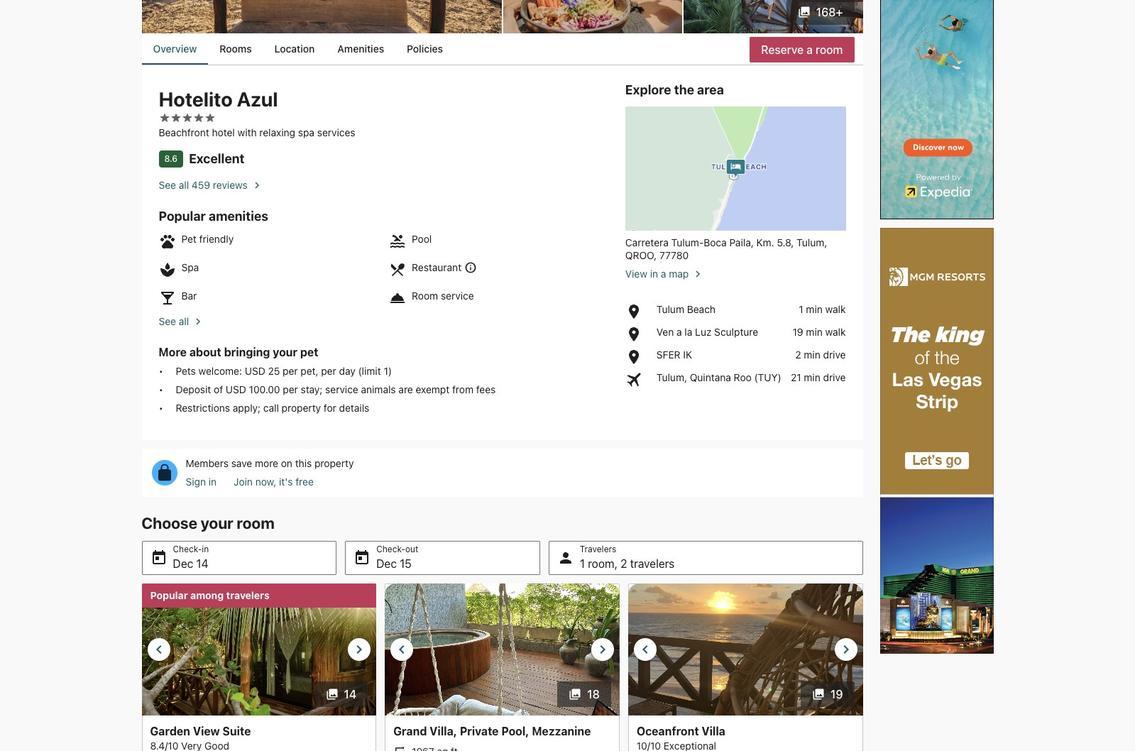 Task type: locate. For each thing, give the bounding box(es) containing it.
1 vertical spatial tulum,
[[657, 371, 687, 383]]

0 horizontal spatial dec
[[173, 557, 193, 570]]

the
[[674, 82, 694, 97]]

1 horizontal spatial medium image
[[692, 268, 704, 280]]

drive down "19 min walk"
[[823, 348, 846, 361]]

carretera tulum-boca paila, km. 5.8, tulum, qroo, 77780
[[625, 236, 827, 261]]

1 horizontal spatial view
[[625, 268, 647, 280]]

0 vertical spatial usd
[[245, 365, 265, 377]]

view inside button
[[625, 268, 647, 280]]

all
[[179, 179, 189, 191], [179, 315, 189, 327]]

(tuy)
[[754, 371, 782, 383]]

1 horizontal spatial show previous image image
[[393, 641, 410, 658]]

0 vertical spatial service
[[441, 290, 474, 302]]

room inside button
[[816, 43, 843, 56]]

0 horizontal spatial in
[[209, 476, 217, 488]]

spa
[[181, 261, 199, 273]]

usd inside 'list item'
[[245, 365, 265, 377]]

xsmall image up beachfront
[[170, 112, 181, 123]]

view in a map button
[[625, 262, 846, 280]]

overview
[[153, 43, 197, 55]]

a right reserve
[[807, 43, 813, 56]]

in inside button
[[650, 268, 658, 280]]

1 see from the top
[[159, 179, 176, 191]]

0 vertical spatial drive
[[823, 348, 846, 361]]

show next image image up 18
[[594, 641, 611, 658]]

travelers right room,
[[630, 557, 675, 570]]

2 right room,
[[621, 557, 627, 570]]

tulum, inside carretera tulum-boca paila, km. 5.8, tulum, qroo, 77780
[[797, 236, 827, 248]]

dec left 15
[[376, 557, 397, 570]]

1 horizontal spatial xsmall image
[[181, 112, 193, 123]]

1 vertical spatial popular location image
[[625, 348, 651, 366]]

deposit of usd 100.00 per stay; service animals are exempt from fees
[[176, 383, 496, 395]]

1 vertical spatial service
[[325, 383, 358, 395]]

popular for popular amenities
[[159, 209, 206, 224]]

1 vertical spatial 1
[[580, 557, 585, 570]]

1 vertical spatial property
[[315, 457, 354, 469]]

1 vertical spatial usd
[[226, 383, 246, 395]]

reviews
[[213, 179, 248, 191]]

1 horizontal spatial dec
[[376, 557, 397, 570]]

0 vertical spatial all
[[179, 179, 189, 191]]

1 horizontal spatial 19
[[831, 688, 843, 701]]

1
[[799, 303, 803, 315], [580, 557, 585, 570]]

list containing pets welcome: usd 25 per pet, per day (limit 1)
[[159, 365, 608, 414]]

oceanfront villa | terrace/patio image
[[628, 583, 863, 716]]

popular location image up popular location icon on the right top
[[625, 303, 651, 320]]

call
[[263, 402, 279, 414]]

private
[[460, 725, 499, 738]]

medium image inside see all 459 reviews button
[[250, 179, 263, 192]]

garden view suite | garden view image
[[142, 583, 376, 716]]

per down pets welcome: usd 25 per pet, per day (limit 1)
[[283, 383, 298, 395]]

walk for 19 min walk
[[825, 326, 846, 338]]

fees
[[476, 383, 496, 395]]

0 vertical spatial medium image
[[250, 179, 263, 192]]

ven a la luz sculpture
[[657, 326, 758, 338]]

0 vertical spatial your
[[273, 346, 297, 358]]

1 horizontal spatial travelers
[[630, 557, 675, 570]]

0 vertical spatial see
[[159, 179, 176, 191]]

1 xsmall image from the left
[[159, 112, 170, 123]]

dec 15
[[376, 557, 412, 570]]

airport image
[[625, 371, 651, 388]]

more
[[159, 346, 187, 358]]

area
[[697, 82, 724, 97]]

show all 14 images for garden view suite image
[[326, 688, 338, 701]]

property right this
[[315, 457, 354, 469]]

0 horizontal spatial view
[[193, 725, 220, 738]]

1 vertical spatial medium image
[[692, 268, 704, 280]]

0 horizontal spatial tulum,
[[657, 371, 687, 383]]

2 all from the top
[[179, 315, 189, 327]]

medium image for see all 459 reviews
[[250, 179, 263, 192]]

0 vertical spatial 1
[[799, 303, 803, 315]]

walk down 1 min walk
[[825, 326, 846, 338]]

2 dec from the left
[[376, 557, 397, 570]]

on
[[281, 457, 292, 469]]

usd left 25
[[245, 365, 265, 377]]

are
[[399, 383, 413, 395]]

5.8,
[[777, 236, 794, 248]]

medium image
[[250, 179, 263, 192], [692, 268, 704, 280]]

19 inside button
[[831, 688, 843, 701]]

0 vertical spatial in
[[650, 268, 658, 280]]

1 vertical spatial see
[[159, 315, 176, 327]]

deposit of usd 100.00 per stay; service animals are exempt from fees list item
[[159, 383, 608, 396]]

1 show previous image image from the left
[[150, 641, 167, 658]]

1 room, 2 travelers button
[[549, 541, 863, 575]]

tulum
[[657, 303, 684, 315]]

usd right of
[[226, 383, 246, 395]]

0 horizontal spatial 14
[[196, 557, 208, 570]]

2 show previous image image from the left
[[393, 641, 410, 658]]

grand villa, private pool, mezzanine
[[393, 725, 591, 738]]

hotelito azul
[[159, 87, 278, 111]]

pets welcome: usd 25 per pet, per day (limit 1) list item
[[159, 365, 608, 378]]

1 vertical spatial 14
[[344, 688, 357, 701]]

2 horizontal spatial a
[[807, 43, 813, 56]]

0 vertical spatial 19
[[793, 326, 803, 338]]

usd
[[245, 365, 265, 377], [226, 383, 246, 395]]

0 vertical spatial popular
[[159, 209, 206, 224]]

xsmall image
[[159, 112, 170, 123], [181, 112, 193, 123]]

1 vertical spatial room
[[237, 514, 275, 532]]

25
[[268, 365, 280, 377]]

animals
[[361, 383, 396, 395]]

xsmall image down hotelito
[[193, 112, 204, 123]]

popular location image for sfer
[[625, 348, 651, 366]]

1 horizontal spatial in
[[650, 268, 658, 280]]

show next image image up 19 button
[[837, 641, 854, 658]]

per for pet,
[[283, 365, 298, 377]]

popular location image
[[625, 303, 651, 320], [625, 348, 651, 366]]

2 horizontal spatial show next image image
[[837, 641, 854, 658]]

2 vertical spatial a
[[677, 326, 682, 338]]

0 vertical spatial popular location image
[[625, 303, 651, 320]]

drive
[[823, 348, 846, 361], [823, 371, 846, 383]]

0 vertical spatial tulum,
[[797, 236, 827, 248]]

service down day
[[325, 383, 358, 395]]

2 up the 21 at the right of the page
[[795, 348, 801, 361]]

1 inside button
[[580, 557, 585, 570]]

all left 459
[[179, 179, 189, 191]]

sfer
[[657, 348, 681, 361]]

0 vertical spatial walk
[[825, 303, 846, 315]]

0 horizontal spatial medium image
[[250, 179, 263, 192]]

2 xsmall image from the left
[[193, 112, 204, 123]]

19 right the show all 19 images for oceanfront villa
[[831, 688, 843, 701]]

reserve
[[761, 43, 804, 56]]

0 horizontal spatial service
[[325, 383, 358, 395]]

quintana
[[690, 371, 731, 383]]

list
[[142, 33, 863, 65], [625, 303, 846, 388], [159, 365, 608, 414], [186, 476, 354, 488]]

2 see from the top
[[159, 315, 176, 327]]

0 horizontal spatial room
[[237, 514, 275, 532]]

1 room, 2 travelers
[[580, 557, 675, 570]]

dec
[[173, 557, 193, 570], [376, 557, 397, 570]]

food and drink image
[[503, 0, 682, 33]]

in down qroo,
[[650, 268, 658, 280]]

property inside restrictions apply; call property for details list item
[[282, 402, 321, 414]]

room down 168+
[[816, 43, 843, 56]]

0 vertical spatial property
[[282, 402, 321, 414]]

boca
[[704, 236, 727, 248]]

medium image inside view in a map button
[[692, 268, 704, 280]]

14 right show all 14 images for garden view suite
[[344, 688, 357, 701]]

usd inside list item
[[226, 383, 246, 395]]

leading image
[[798, 6, 811, 19]]

min right the 21 at the right of the page
[[804, 371, 821, 383]]

travelers inside button
[[630, 557, 675, 570]]

1 vertical spatial all
[[179, 315, 189, 327]]

1 horizontal spatial your
[[273, 346, 297, 358]]

1 horizontal spatial show next image image
[[594, 641, 611, 658]]

see down 8.6
[[159, 179, 176, 191]]

villa,
[[430, 725, 457, 738]]

drive down "2 min drive"
[[823, 371, 846, 383]]

1)
[[384, 365, 392, 377]]

min
[[806, 303, 823, 315], [806, 326, 823, 338], [804, 348, 821, 361], [804, 371, 821, 383]]

0 horizontal spatial xsmall image
[[159, 112, 170, 123]]

your up pets welcome: usd 25 per pet, per day (limit 1)
[[273, 346, 297, 358]]

1 vertical spatial drive
[[823, 371, 846, 383]]

usd for 100.00
[[226, 383, 246, 395]]

459
[[192, 179, 210, 191]]

see all button
[[159, 307, 608, 328]]

join now, it's free
[[234, 476, 314, 488]]

1 show next image image from the left
[[351, 641, 368, 658]]

xsmall image up hotel
[[204, 112, 215, 123]]

1 vertical spatial your
[[201, 514, 233, 532]]

1 vertical spatial 19
[[831, 688, 843, 701]]

3 show previous image image from the left
[[637, 641, 654, 658]]

property down stay; on the bottom
[[282, 402, 321, 414]]

min up "19 min walk"
[[806, 303, 823, 315]]

walk for 1 min walk
[[825, 303, 846, 315]]

view
[[625, 268, 647, 280], [193, 725, 220, 738]]

1 horizontal spatial service
[[441, 290, 474, 302]]

walk up "19 min walk"
[[825, 303, 846, 315]]

beach/ocean view image
[[142, 0, 502, 33]]

1 horizontal spatial a
[[677, 326, 682, 338]]

show next image image
[[351, 641, 368, 658], [594, 641, 611, 658], [837, 641, 854, 658]]

0 horizontal spatial 19
[[793, 326, 803, 338]]

oceanfront
[[637, 725, 699, 738]]

show all 18 images for grand villa, private pool, mezzanine image
[[569, 688, 582, 701]]

0 horizontal spatial 2
[[621, 557, 627, 570]]

km.
[[757, 236, 774, 248]]

drive for 2 min drive
[[823, 348, 846, 361]]

2 horizontal spatial show previous image image
[[637, 641, 654, 658]]

medium image right reviews
[[250, 179, 263, 192]]

0 vertical spatial a
[[807, 43, 813, 56]]

1 for 1 room, 2 travelers
[[580, 557, 585, 570]]

1 walk from the top
[[825, 303, 846, 315]]

2 show next image image from the left
[[594, 641, 611, 658]]

amenities
[[337, 43, 384, 55]]

0 horizontal spatial travelers
[[226, 589, 270, 601]]

popular up pet
[[159, 209, 206, 224]]

14
[[196, 557, 208, 570], [344, 688, 357, 701]]

see left medium image
[[159, 315, 176, 327]]

per inside list item
[[283, 383, 298, 395]]

in right the sign
[[209, 476, 217, 488]]

1 popular location image from the top
[[625, 303, 651, 320]]

1 horizontal spatial 2
[[795, 348, 801, 361]]

min for 21
[[804, 371, 821, 383]]

min up "2 min drive"
[[806, 326, 823, 338]]

1 drive from the top
[[823, 348, 846, 361]]

garden
[[150, 725, 190, 738]]

1 vertical spatial popular
[[150, 589, 188, 601]]

xsmall image
[[170, 112, 181, 123], [193, 112, 204, 123], [204, 112, 215, 123]]

room
[[816, 43, 843, 56], [237, 514, 275, 532]]

1 horizontal spatial tulum,
[[797, 236, 827, 248]]

in for view
[[650, 268, 658, 280]]

a left la
[[677, 326, 682, 338]]

room for choose your room
[[237, 514, 275, 532]]

service inside list item
[[325, 383, 358, 395]]

view down qroo,
[[625, 268, 647, 280]]

1 horizontal spatial 14
[[344, 688, 357, 701]]

popular amenities
[[159, 209, 268, 224]]

0 horizontal spatial show previous image image
[[150, 641, 167, 658]]

2 walk from the top
[[825, 326, 846, 338]]

a left map
[[661, 268, 666, 280]]

sign in
[[186, 476, 217, 488]]

show next image image up "14" button
[[351, 641, 368, 658]]

100.00
[[249, 383, 280, 395]]

0 vertical spatial 14
[[196, 557, 208, 570]]

19 up "2 min drive"
[[793, 326, 803, 338]]

0 vertical spatial travelers
[[630, 557, 675, 570]]

8.6
[[164, 153, 178, 164]]

1 xsmall image from the left
[[170, 112, 181, 123]]

0 vertical spatial 2
[[795, 348, 801, 361]]

map
[[669, 268, 689, 280]]

0 vertical spatial room
[[816, 43, 843, 56]]

2 popular location image from the top
[[625, 348, 651, 366]]

1 vertical spatial in
[[209, 476, 217, 488]]

pool,
[[502, 725, 529, 738]]

rooms link
[[208, 33, 263, 65]]

14 up among
[[196, 557, 208, 570]]

a
[[807, 43, 813, 56], [661, 268, 666, 280], [677, 326, 682, 338]]

popular location image up airport icon
[[625, 348, 651, 366]]

restrictions apply; call property for details list item
[[159, 402, 608, 414]]

1 horizontal spatial room
[[816, 43, 843, 56]]

join now, it's free link
[[234, 476, 314, 488]]

3 xsmall image from the left
[[204, 112, 215, 123]]

your up dec 14 button
[[201, 514, 233, 532]]

1 left room,
[[580, 557, 585, 570]]

view left suite
[[193, 725, 220, 738]]

2 drive from the top
[[823, 371, 846, 383]]

per right 25
[[283, 365, 298, 377]]

pets
[[176, 365, 196, 377]]

popular left among
[[150, 589, 188, 601]]

usd for 25
[[245, 365, 265, 377]]

3 show next image image from the left
[[837, 641, 854, 658]]

roo
[[734, 371, 752, 383]]

room up dec 14 button
[[237, 514, 275, 532]]

show next image image for 19
[[837, 641, 854, 658]]

of
[[214, 383, 223, 395]]

medium image for view in a map
[[692, 268, 704, 280]]

0 horizontal spatial 1
[[580, 557, 585, 570]]

tulum, down the sfer ik
[[657, 371, 687, 383]]

welcome:
[[199, 365, 242, 377]]

drive for 21 min drive
[[823, 371, 846, 383]]

show previous image image for oceanfront
[[637, 641, 654, 658]]

2 xsmall image from the left
[[181, 112, 193, 123]]

1 all from the top
[[179, 179, 189, 191]]

details
[[339, 402, 369, 414]]

azul
[[237, 87, 278, 111]]

walk
[[825, 303, 846, 315], [825, 326, 846, 338]]

medium image right map
[[692, 268, 704, 280]]

0 horizontal spatial show next image image
[[351, 641, 368, 658]]

dec up among
[[173, 557, 193, 570]]

room,
[[588, 557, 618, 570]]

service down restaurant button
[[441, 290, 474, 302]]

dec for dec 15
[[376, 557, 397, 570]]

1 vertical spatial view
[[193, 725, 220, 738]]

list containing overview
[[142, 33, 863, 65]]

travelers down dec 14 button
[[226, 589, 270, 601]]

21
[[791, 371, 801, 383]]

1 vertical spatial walk
[[825, 326, 846, 338]]

0 vertical spatial view
[[625, 268, 647, 280]]

apply;
[[233, 402, 261, 414]]

1 up "19 min walk"
[[799, 303, 803, 315]]

show previous image image
[[150, 641, 167, 658], [393, 641, 410, 658], [637, 641, 654, 658]]

tulum, right 5.8, at the right top
[[797, 236, 827, 248]]

popular
[[159, 209, 206, 224], [150, 589, 188, 601]]

1 vertical spatial 2
[[621, 557, 627, 570]]

all left medium image
[[179, 315, 189, 327]]

1 horizontal spatial 1
[[799, 303, 803, 315]]

168+
[[816, 6, 843, 19]]

property
[[282, 402, 321, 414], [315, 457, 354, 469]]

0 horizontal spatial a
[[661, 268, 666, 280]]

min up 21 min drive
[[804, 348, 821, 361]]

deposit
[[176, 383, 211, 395]]

1 dec from the left
[[173, 557, 193, 570]]



Task type: vqa. For each thing, say whether or not it's contained in the screenshot.


Task type: describe. For each thing, give the bounding box(es) containing it.
sign
[[186, 476, 206, 488]]

a for reserve
[[807, 43, 813, 56]]

excellent element
[[189, 151, 245, 167]]

join
[[234, 476, 253, 488]]

garden view suite
[[150, 725, 251, 738]]

pet
[[300, 346, 318, 358]]

policies
[[407, 43, 443, 55]]

save
[[231, 457, 252, 469]]

villa
[[702, 725, 726, 738]]

mezzanine
[[532, 725, 591, 738]]

services
[[317, 126, 355, 138]]

location
[[274, 43, 315, 55]]

ven
[[657, 326, 674, 338]]

members save more on this property
[[186, 457, 354, 469]]

dec 15 button
[[345, 541, 540, 575]]

show next image image for 14
[[351, 641, 368, 658]]

luz
[[695, 326, 712, 338]]

restaurant button
[[412, 261, 477, 274]]

pool
[[412, 233, 432, 245]]

2 min drive
[[795, 348, 846, 361]]

see for see all
[[159, 315, 176, 327]]

amenities
[[209, 209, 268, 224]]

popular location image for tulum
[[625, 303, 651, 320]]

relaxing
[[259, 126, 295, 138]]

list containing tulum beach
[[625, 303, 846, 388]]

77780
[[660, 249, 689, 261]]

hotel
[[212, 126, 235, 138]]

list containing sign in
[[186, 476, 354, 488]]

min for 2
[[804, 348, 821, 361]]

restrictions
[[176, 402, 230, 414]]

a for ven
[[677, 326, 682, 338]]

explore the area
[[625, 82, 724, 97]]

pet friendly
[[181, 233, 234, 245]]

see all 459 reviews
[[159, 179, 248, 191]]

grand villa, private pool, mezzanine | terrace/patio image
[[385, 583, 620, 716]]

theme default image
[[464, 261, 477, 274]]

show all 19 images for oceanfront villa image
[[812, 688, 825, 701]]

restrictions apply; call property for details
[[176, 402, 369, 414]]

1 vertical spatial travelers
[[226, 589, 270, 601]]

location link
[[263, 33, 326, 65]]

rooms
[[220, 43, 252, 55]]

paila,
[[729, 236, 754, 248]]

now,
[[255, 476, 276, 488]]

19 for 19 min walk
[[793, 326, 803, 338]]

from
[[452, 383, 474, 395]]

choose your room
[[142, 514, 275, 532]]

reserve a room
[[761, 43, 843, 56]]

about
[[189, 346, 221, 358]]

excellent
[[189, 151, 245, 166]]

sculpture
[[714, 326, 758, 338]]

grand
[[393, 725, 427, 738]]

beachfront hotel with relaxing spa services
[[159, 126, 355, 138]]

pets welcome: usd 25 per pet, per day (limit 1)
[[176, 365, 392, 377]]

min for 1
[[806, 303, 823, 315]]

free
[[296, 476, 314, 488]]

per for stay;
[[283, 383, 298, 395]]

room service
[[412, 290, 474, 302]]

popular for popular among travelers
[[150, 589, 188, 601]]

with
[[238, 126, 257, 138]]

14 button
[[314, 681, 368, 707]]

more
[[255, 457, 278, 469]]

show previous image image for garden
[[150, 641, 167, 658]]

0 horizontal spatial your
[[201, 514, 233, 532]]

interior detail image
[[684, 0, 863, 33]]

1 for 1 min walk
[[799, 303, 803, 315]]

all for see all 459 reviews
[[179, 179, 189, 191]]

1 vertical spatial a
[[661, 268, 666, 280]]

all for see all
[[179, 315, 189, 327]]

carretera
[[625, 236, 669, 248]]

spa
[[298, 126, 315, 138]]

popular location image
[[625, 326, 651, 343]]

show next image image for 18
[[594, 641, 611, 658]]

dec 14 button
[[142, 541, 337, 575]]

choose
[[142, 514, 197, 532]]

restaurant
[[412, 261, 462, 273]]

dec 14
[[173, 557, 208, 570]]

room for reserve a room
[[816, 43, 843, 56]]

see for see all 459 reviews
[[159, 179, 176, 191]]

19 min walk
[[793, 326, 846, 338]]

tulum beach
[[657, 303, 716, 315]]

show previous image image for grand
[[393, 641, 410, 658]]

suite
[[223, 725, 251, 738]]

amenities link
[[326, 33, 396, 65]]

bar
[[181, 290, 197, 302]]

2 inside button
[[621, 557, 627, 570]]

explore
[[625, 82, 671, 97]]

19 for 19
[[831, 688, 843, 701]]

it's
[[279, 476, 293, 488]]

18
[[587, 688, 600, 701]]

see all
[[159, 315, 189, 327]]

min for 19
[[806, 326, 823, 338]]

tulum-
[[671, 236, 704, 248]]

per left day
[[321, 365, 336, 377]]

tulum, quintana roo (tuy)
[[657, 371, 782, 383]]

sfer ik
[[657, 348, 692, 361]]

in for sign
[[209, 476, 217, 488]]

18 button
[[557, 681, 611, 707]]

medium image
[[192, 315, 205, 328]]

reserve a room button
[[750, 37, 854, 62]]

pet,
[[301, 365, 318, 377]]

168+ button
[[786, 0, 854, 25]]

room
[[412, 290, 438, 302]]

map image
[[625, 107, 846, 231]]

see all 459 reviews button
[[159, 173, 608, 192]]

(limit
[[358, 365, 381, 377]]

more about bringing your pet
[[159, 346, 318, 358]]

dec for dec 14
[[173, 557, 193, 570]]

oceanfront villa
[[637, 725, 726, 738]]



